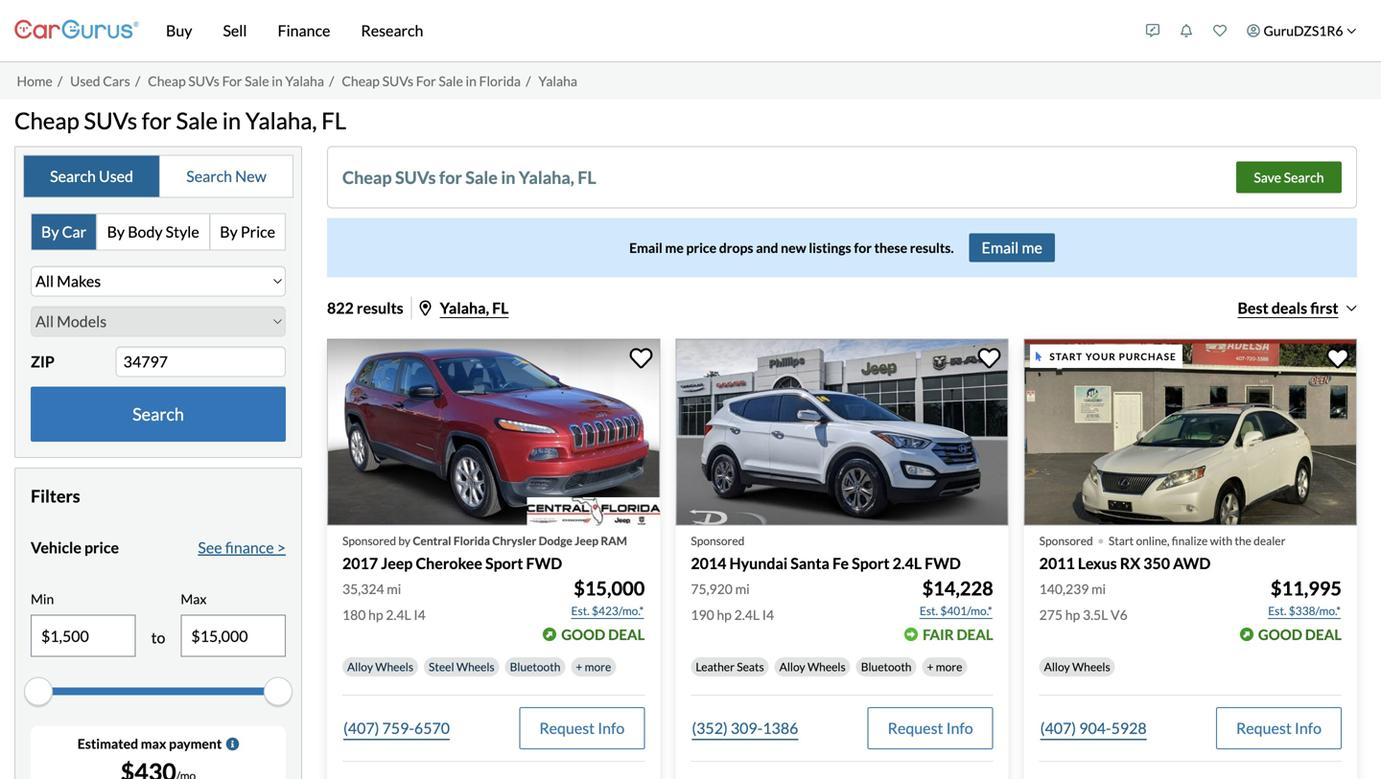 Task type: describe. For each thing, give the bounding box(es) containing it.
3 / from the left
[[329, 73, 334, 89]]

fair
[[923, 626, 954, 644]]

35,324 mi 180 hp 2.4l i4
[[342, 581, 426, 623]]

gurudzs1r6
[[1264, 23, 1344, 39]]

fwd inside sponsored 2014 hyundai santa fe sport 2.4l fwd
[[925, 555, 961, 573]]

$11,995 est. $338/mo.*
[[1268, 577, 1342, 618]]

>
[[277, 539, 286, 557]]

hp for 2014
[[717, 607, 732, 623]]

request info for ·
[[1237, 719, 1322, 738]]

central florida chrysler dodge jeep ram image
[[527, 498, 660, 526]]

steel wheels
[[429, 660, 495, 674]]

2 horizontal spatial fl
[[578, 167, 596, 188]]

2 / from the left
[[135, 73, 140, 89]]

info for ·
[[1295, 719, 1322, 738]]

(352) 309-1386
[[692, 719, 799, 738]]

0 vertical spatial jeep
[[575, 535, 599, 548]]

3 wheels from the left
[[808, 660, 846, 674]]

max
[[181, 591, 207, 608]]

email me price drops and new listings for these results.
[[629, 240, 954, 256]]

by car tab
[[32, 214, 97, 250]]

see finance > link
[[198, 537, 286, 560]]

904-
[[1079, 719, 1111, 738]]

0 vertical spatial cheap suvs for sale in yalaha, fl
[[14, 107, 346, 134]]

822
[[327, 299, 354, 317]]

search used tab
[[24, 156, 160, 197]]

buy button
[[151, 0, 208, 61]]

request info button for ·
[[1216, 708, 1342, 750]]

2 request from the left
[[888, 719, 943, 738]]

buy
[[166, 21, 192, 40]]

(407) 759-6570 button
[[342, 708, 451, 750]]

sponsored · start online, finalize with the dealer 2011 lexus rx 350 awd
[[1040, 523, 1286, 573]]

$423/mo.*
[[592, 604, 644, 618]]

2 deal from the left
[[957, 626, 994, 644]]

purchase
[[1119, 351, 1177, 362]]

cars
[[103, 73, 130, 89]]

lexus
[[1078, 555, 1117, 573]]

your
[[1086, 351, 1116, 362]]

payment
[[169, 736, 222, 753]]

0 horizontal spatial jeep
[[381, 555, 413, 573]]

0 horizontal spatial for
[[142, 107, 172, 134]]

2 yalaha from the left
[[539, 73, 578, 89]]

(407) 904-5928
[[1041, 719, 1147, 738]]

used inside tab
[[99, 167, 133, 186]]

140,239 mi 275 hp 3.5l v6
[[1040, 581, 1128, 623]]

ZIP telephone field
[[116, 347, 286, 377]]

estimated
[[77, 736, 138, 753]]

2014
[[691, 555, 727, 573]]

2017
[[342, 555, 378, 573]]

+ for $14,228
[[927, 660, 934, 674]]

ram
[[601, 535, 627, 548]]

search for search new
[[186, 167, 232, 186]]

75,920
[[691, 581, 733, 598]]

2 alloy from the left
[[780, 660, 805, 674]]

$338/mo.*
[[1289, 604, 1341, 618]]

dodge
[[539, 535, 573, 548]]

research button
[[346, 0, 439, 61]]

0 vertical spatial yalaha,
[[245, 107, 317, 134]]

3.5l
[[1083, 607, 1108, 623]]

by car
[[41, 222, 86, 241]]

listings
[[809, 240, 852, 256]]

info circle image
[[226, 738, 239, 752]]

these
[[875, 240, 908, 256]]

by price
[[220, 222, 275, 241]]

home link
[[17, 73, 52, 89]]

$15,000
[[574, 577, 645, 600]]

search new tab
[[160, 156, 293, 197]]

deep cherry red crystal pearlcoat 2017 jeep cherokee sport fwd suv / crossover front-wheel drive 9-speed automatic image
[[327, 339, 660, 526]]

350
[[1144, 555, 1170, 573]]

me for email me
[[1022, 238, 1043, 257]]

bluetooth for $15,000
[[510, 660, 561, 674]]

$15,000 est. $423/mo.*
[[571, 577, 645, 618]]

deal for central florida chrysler dodge jeep ram
[[608, 626, 645, 644]]

see
[[198, 539, 222, 557]]

sponsored for ·
[[1040, 535, 1093, 548]]

results.
[[910, 240, 954, 256]]

bluetooth for $14,228
[[861, 660, 912, 674]]

search new
[[186, 167, 267, 186]]

by price tab
[[210, 214, 285, 250]]

rx
[[1120, 555, 1141, 573]]

good deal for central florida chrysler dodge jeep ram
[[561, 626, 645, 644]]

2 for from the left
[[416, 73, 436, 89]]

275
[[1040, 607, 1063, 623]]

est. $401/mo.* button
[[919, 602, 994, 621]]

+ for $15,000
[[576, 660, 583, 674]]

75,920 mi 190 hp 2.4l i4
[[691, 581, 774, 623]]

request for ·
[[1237, 719, 1292, 738]]

cheap suvs for sale in yalaha link
[[148, 73, 324, 89]]

2011
[[1040, 555, 1075, 573]]

cheap suvs for sale in florida link
[[342, 73, 521, 89]]

start your purchase
[[1050, 351, 1177, 362]]

1386
[[763, 719, 799, 738]]

cargurus logo homepage link link
[[14, 3, 139, 58]]

sponsored 2014 hyundai santa fe sport 2.4l fwd
[[691, 535, 961, 573]]

1 / from the left
[[58, 73, 63, 89]]

est. for ·
[[1268, 604, 1287, 618]]

by body style
[[107, 222, 199, 241]]

request info button for central florida chrysler dodge jeep ram
[[519, 708, 645, 750]]

by for by body style
[[107, 222, 125, 241]]

seats
[[737, 660, 764, 674]]

2 request info from the left
[[888, 719, 973, 738]]

est. inside $14,228 est. $401/mo.*
[[920, 604, 938, 618]]

35,324
[[342, 581, 384, 598]]

search button
[[31, 387, 286, 442]]

me for email me price drops and new listings for these results.
[[665, 240, 684, 256]]

v6
[[1111, 607, 1128, 623]]

$401/mo.*
[[941, 604, 993, 618]]

the
[[1235, 535, 1252, 548]]

759-
[[382, 719, 414, 738]]

see finance >
[[198, 539, 286, 557]]

Min text field
[[32, 617, 135, 657]]

by body style tab
[[97, 214, 210, 250]]

car
[[62, 222, 86, 241]]

start inside sponsored · start online, finalize with the dealer 2011 lexus rx 350 awd
[[1109, 535, 1134, 548]]

(407) 904-5928 button
[[1040, 708, 1148, 750]]

est. $423/mo.* button
[[570, 602, 645, 621]]

santa
[[791, 555, 830, 573]]

alloy wheels for by
[[347, 660, 414, 674]]

(407) for ·
[[1041, 719, 1076, 738]]

sport inside the sponsored by central florida chrysler dodge jeep ram 2017 jeep cherokee sport fwd
[[485, 555, 523, 573]]

$11,995
[[1271, 577, 1342, 600]]

open notifications image
[[1180, 24, 1193, 37]]

est. $338/mo.* button
[[1267, 602, 1342, 621]]

more for $14,228
[[936, 660, 963, 674]]

search for search used
[[50, 167, 96, 186]]

+ more for $14,228
[[927, 660, 963, 674]]

florida inside the sponsored by central florida chrysler dodge jeep ram 2017 jeep cherokee sport fwd
[[454, 535, 490, 548]]

0 vertical spatial florida
[[479, 73, 521, 89]]

2.4l for $15,000
[[386, 607, 411, 623]]

by for by car
[[41, 222, 59, 241]]

user icon image
[[1247, 24, 1261, 37]]

2 vertical spatial yalaha,
[[440, 299, 489, 317]]

gurudzs1r6 menu item
[[1237, 4, 1367, 58]]

0 vertical spatial fl
[[321, 107, 346, 134]]

fe
[[833, 555, 849, 573]]

1 for from the left
[[222, 73, 242, 89]]

mi for ·
[[1092, 581, 1106, 598]]

email for email me
[[982, 238, 1019, 257]]

0 horizontal spatial price
[[84, 539, 119, 557]]



Task type: vqa. For each thing, say whether or not it's contained in the screenshot.
have
no



Task type: locate. For each thing, give the bounding box(es) containing it.
1 vertical spatial cheap suvs for sale in yalaha, fl
[[342, 167, 596, 188]]

2 horizontal spatial deal
[[1305, 626, 1342, 644]]

2.4l inside 75,920 mi 190 hp 2.4l i4
[[734, 607, 760, 623]]

1 alloy from the left
[[347, 660, 373, 674]]

1 + more from the left
[[576, 660, 611, 674]]

0 horizontal spatial +
[[576, 660, 583, 674]]

alloy for ·
[[1044, 660, 1070, 674]]

i4 down hyundai
[[762, 607, 774, 623]]

used left cars
[[70, 73, 100, 89]]

save
[[1254, 169, 1282, 185]]

wheels left steel
[[375, 660, 414, 674]]

1 good deal from the left
[[561, 626, 645, 644]]

awd
[[1173, 555, 1211, 573]]

+ down fair
[[927, 660, 934, 674]]

by left car
[[41, 222, 59, 241]]

140,239
[[1040, 581, 1089, 598]]

1 horizontal spatial fl
[[492, 299, 509, 317]]

1 horizontal spatial mi
[[735, 581, 750, 598]]

3 alloy from the left
[[1044, 660, 1070, 674]]

max
[[141, 736, 166, 753]]

2 horizontal spatial yalaha,
[[519, 167, 574, 188]]

2.4l
[[893, 555, 922, 573], [386, 607, 411, 623], [734, 607, 760, 623]]

0 horizontal spatial deal
[[608, 626, 645, 644]]

0 horizontal spatial more
[[585, 660, 611, 674]]

(407) left 904-
[[1041, 719, 1076, 738]]

1 horizontal spatial fwd
[[925, 555, 961, 573]]

1 (407) from the left
[[343, 719, 379, 738]]

by left body
[[107, 222, 125, 241]]

est. down $11,995
[[1268, 604, 1287, 618]]

good deal down est. $338/mo.* button
[[1259, 626, 1342, 644]]

sponsored up 2011
[[1040, 535, 1093, 548]]

gurudzs1r6 menu
[[1136, 4, 1367, 58]]

deal down "$338/mo.*"
[[1305, 626, 1342, 644]]

2 good from the left
[[1259, 626, 1303, 644]]

0 horizontal spatial request info button
[[519, 708, 645, 750]]

good for ·
[[1259, 626, 1303, 644]]

email right results. at the right top
[[982, 238, 1019, 257]]

2 horizontal spatial by
[[220, 222, 238, 241]]

drops
[[719, 240, 754, 256]]

1 info from the left
[[598, 719, 625, 738]]

1 horizontal spatial for
[[439, 167, 462, 188]]

deal for ·
[[1305, 626, 1342, 644]]

2 vertical spatial for
[[854, 240, 872, 256]]

0 horizontal spatial yalaha
[[285, 73, 324, 89]]

/
[[58, 73, 63, 89], [135, 73, 140, 89], [329, 73, 334, 89], [526, 73, 531, 89]]

tab list containing search used
[[23, 155, 294, 198]]

1 horizontal spatial alloy wheels
[[780, 660, 846, 674]]

info
[[598, 719, 625, 738], [946, 719, 973, 738], [1295, 719, 1322, 738]]

1 fwd from the left
[[526, 555, 562, 573]]

saved cars image
[[1214, 24, 1227, 37]]

search used
[[50, 167, 133, 186]]

alloy right seats
[[780, 660, 805, 674]]

i4 inside 35,324 mi 180 hp 2.4l i4
[[414, 607, 426, 623]]

3 sponsored from the left
[[1040, 535, 1093, 548]]

2 sponsored from the left
[[691, 535, 745, 548]]

3 by from the left
[[220, 222, 238, 241]]

jeep down the by
[[381, 555, 413, 573]]

2 horizontal spatial alloy
[[1044, 660, 1070, 674]]

yalaha, fl
[[440, 299, 509, 317]]

1 horizontal spatial 2.4l
[[734, 607, 760, 623]]

wheels
[[375, 660, 414, 674], [456, 660, 495, 674], [808, 660, 846, 674], [1072, 660, 1111, 674]]

frost white pearl 2014 hyundai santa fe sport 2.4l fwd suv / crossover front-wheel drive 6-speed automatic overdrive image
[[676, 339, 1009, 526]]

fl
[[321, 107, 346, 134], [578, 167, 596, 188], [492, 299, 509, 317]]

(407) left 759-
[[343, 719, 379, 738]]

1 horizontal spatial yalaha
[[539, 73, 578, 89]]

new
[[235, 167, 267, 186]]

1 horizontal spatial start
[[1109, 535, 1134, 548]]

0 horizontal spatial request info
[[539, 719, 625, 738]]

finance
[[278, 21, 330, 40]]

fair deal
[[923, 626, 994, 644]]

i4 inside 75,920 mi 190 hp 2.4l i4
[[762, 607, 774, 623]]

1 sport from the left
[[485, 555, 523, 573]]

style
[[166, 222, 199, 241]]

email inside "button"
[[982, 238, 1019, 257]]

0 horizontal spatial hp
[[368, 607, 383, 623]]

2.4l inside sponsored 2014 hyundai santa fe sport 2.4l fwd
[[893, 555, 922, 573]]

by
[[398, 535, 411, 548]]

white 2011 lexus rx 350 awd suv / crossover all-wheel drive automatic image
[[1024, 339, 1357, 526]]

more
[[585, 660, 611, 674], [936, 660, 963, 674]]

0 vertical spatial start
[[1050, 351, 1083, 362]]

search down "zip" phone field
[[132, 404, 184, 425]]

wheels right seats
[[808, 660, 846, 674]]

2 good deal from the left
[[1259, 626, 1342, 644]]

1 vertical spatial start
[[1109, 535, 1134, 548]]

used
[[70, 73, 100, 89], [99, 167, 133, 186]]

steel
[[429, 660, 454, 674]]

good deal down est. $423/mo.* button
[[561, 626, 645, 644]]

sale
[[245, 73, 269, 89], [439, 73, 463, 89], [176, 107, 218, 134], [466, 167, 498, 188]]

0 horizontal spatial me
[[665, 240, 684, 256]]

3 est. from the left
[[1268, 604, 1287, 618]]

3 mi from the left
[[1092, 581, 1106, 598]]

for down sell dropdown button
[[222, 73, 242, 89]]

0 horizontal spatial bluetooth
[[510, 660, 561, 674]]

chevron down image
[[1347, 26, 1357, 36]]

finance
[[225, 539, 274, 557]]

1 horizontal spatial by
[[107, 222, 125, 241]]

1 mi from the left
[[387, 581, 401, 598]]

alloy down 180
[[347, 660, 373, 674]]

1 horizontal spatial est.
[[920, 604, 938, 618]]

0 vertical spatial for
[[142, 107, 172, 134]]

2 horizontal spatial request info
[[1237, 719, 1322, 738]]

hp right 180
[[368, 607, 383, 623]]

hp for ·
[[1066, 607, 1080, 623]]

sponsored up "2017" on the left of page
[[342, 535, 396, 548]]

+ down est. $423/mo.* button
[[576, 660, 583, 674]]

822 results
[[327, 299, 404, 317]]

search up car
[[50, 167, 96, 186]]

hp right 275
[[1066, 607, 1080, 623]]

hp right 190
[[717, 607, 732, 623]]

2 horizontal spatial mi
[[1092, 581, 1106, 598]]

0 horizontal spatial alloy
[[347, 660, 373, 674]]

in
[[272, 73, 283, 89], [466, 73, 477, 89], [222, 107, 241, 134], [501, 167, 516, 188]]

1 vertical spatial tab list
[[31, 213, 286, 251]]

save search button
[[1236, 161, 1342, 193]]

search inside button
[[132, 404, 184, 425]]

2 est. from the left
[[920, 604, 938, 618]]

1 vertical spatial yalaha,
[[519, 167, 574, 188]]

(407) inside button
[[343, 719, 379, 738]]

yalaha
[[285, 73, 324, 89], [539, 73, 578, 89]]

+ more down fair
[[927, 660, 963, 674]]

1 sponsored from the left
[[342, 535, 396, 548]]

2 bluetooth from the left
[[861, 660, 912, 674]]

mi for by
[[387, 581, 401, 598]]

4 / from the left
[[526, 73, 531, 89]]

2.4l up $14,228 est. $401/mo.*
[[893, 555, 922, 573]]

1 horizontal spatial me
[[1022, 238, 1043, 257]]

1 horizontal spatial request info button
[[868, 708, 994, 750]]

2 more from the left
[[936, 660, 963, 674]]

1 est. from the left
[[571, 604, 590, 618]]

menu bar containing buy
[[139, 0, 1136, 61]]

yalaha,
[[245, 107, 317, 134], [519, 167, 574, 188], [440, 299, 489, 317]]

sell
[[223, 21, 247, 40]]

sport inside sponsored 2014 hyundai santa fe sport 2.4l fwd
[[852, 555, 890, 573]]

2 wheels from the left
[[456, 660, 495, 674]]

price left drops
[[686, 240, 717, 256]]

2 horizontal spatial alloy wheels
[[1044, 660, 1111, 674]]

deal down $423/mo.*
[[608, 626, 645, 644]]

deal down $401/mo.*
[[957, 626, 994, 644]]

2 horizontal spatial 2.4l
[[893, 555, 922, 573]]

leather seats
[[696, 660, 764, 674]]

1 horizontal spatial request
[[888, 719, 943, 738]]

(352) 309-1386 button
[[691, 708, 799, 750]]

1 horizontal spatial for
[[416, 73, 436, 89]]

2 i4 from the left
[[762, 607, 774, 623]]

mi right '35,324'
[[387, 581, 401, 598]]

0 horizontal spatial info
[[598, 719, 625, 738]]

jeep left ram
[[575, 535, 599, 548]]

i4
[[414, 607, 426, 623], [762, 607, 774, 623]]

alloy wheels right seats
[[780, 660, 846, 674]]

email me
[[982, 238, 1043, 257]]

home
[[17, 73, 52, 89]]

1 vertical spatial used
[[99, 167, 133, 186]]

wheels right steel
[[456, 660, 495, 674]]

2 hp from the left
[[717, 607, 732, 623]]

2 horizontal spatial hp
[[1066, 607, 1080, 623]]

2 alloy wheels from the left
[[780, 660, 846, 674]]

mi inside 75,920 mi 190 hp 2.4l i4
[[735, 581, 750, 598]]

1 horizontal spatial info
[[946, 719, 973, 738]]

(407) for by
[[343, 719, 379, 738]]

vehicle
[[31, 539, 81, 557]]

fwd inside the sponsored by central florida chrysler dodge jeep ram 2017 jeep cherokee sport fwd
[[526, 555, 562, 573]]

2 info from the left
[[946, 719, 973, 738]]

1 horizontal spatial good deal
[[1259, 626, 1342, 644]]

1 horizontal spatial (407)
[[1041, 719, 1076, 738]]

1 + from the left
[[576, 660, 583, 674]]

email left drops
[[629, 240, 663, 256]]

1 horizontal spatial hp
[[717, 607, 732, 623]]

190
[[691, 607, 714, 623]]

1 yalaha from the left
[[285, 73, 324, 89]]

est. inside $11,995 est. $338/mo.*
[[1268, 604, 1287, 618]]

fwd down dodge
[[526, 555, 562, 573]]

good down est. $338/mo.* button
[[1259, 626, 1303, 644]]

2 by from the left
[[107, 222, 125, 241]]

to
[[151, 629, 165, 648]]

1 horizontal spatial sponsored
[[691, 535, 745, 548]]

0 horizontal spatial sponsored
[[342, 535, 396, 548]]

hp for by
[[368, 607, 383, 623]]

2 + from the left
[[927, 660, 934, 674]]

1 vertical spatial jeep
[[381, 555, 413, 573]]

1 horizontal spatial good
[[1259, 626, 1303, 644]]

mouse pointer image
[[1036, 352, 1042, 362]]

1 request info button from the left
[[519, 708, 645, 750]]

1 i4 from the left
[[414, 607, 426, 623]]

estimated max payment
[[77, 736, 222, 753]]

request info for central florida chrysler dodge jeep ram
[[539, 719, 625, 738]]

hp inside 35,324 mi 180 hp 2.4l i4
[[368, 607, 383, 623]]

1 vertical spatial fl
[[578, 167, 596, 188]]

0 horizontal spatial est.
[[571, 604, 590, 618]]

by
[[41, 222, 59, 241], [107, 222, 125, 241], [220, 222, 238, 241]]

price right vehicle
[[84, 539, 119, 557]]

1 request from the left
[[539, 719, 595, 738]]

request for central florida chrysler dodge jeep ram
[[539, 719, 595, 738]]

1 horizontal spatial request info
[[888, 719, 973, 738]]

save search
[[1254, 169, 1324, 185]]

email me button
[[969, 233, 1055, 262]]

2 horizontal spatial request
[[1237, 719, 1292, 738]]

est. inside $15,000 est. $423/mo.*
[[571, 604, 590, 618]]

sell button
[[208, 0, 262, 61]]

good down est. $423/mo.* button
[[561, 626, 606, 644]]

min
[[31, 591, 54, 608]]

2 request info button from the left
[[868, 708, 994, 750]]

0 horizontal spatial fl
[[321, 107, 346, 134]]

alloy wheels down 180
[[347, 660, 414, 674]]

request
[[539, 719, 595, 738], [888, 719, 943, 738], [1237, 719, 1292, 738]]

good
[[561, 626, 606, 644], [1259, 626, 1303, 644]]

1 horizontal spatial sport
[[852, 555, 890, 573]]

more for $15,000
[[585, 660, 611, 674]]

Max text field
[[182, 617, 285, 657]]

vehicle price
[[31, 539, 119, 557]]

search right save
[[1284, 169, 1324, 185]]

i4 down cherokee
[[414, 607, 426, 623]]

0 horizontal spatial start
[[1050, 351, 1083, 362]]

chrysler
[[492, 535, 537, 548]]

3 deal from the left
[[1305, 626, 1342, 644]]

3 hp from the left
[[1066, 607, 1080, 623]]

search inside tab
[[50, 167, 96, 186]]

2 vertical spatial fl
[[492, 299, 509, 317]]

sport right "fe"
[[852, 555, 890, 573]]

6570
[[414, 719, 450, 738]]

est. for central florida chrysler dodge jeep ram
[[571, 604, 590, 618]]

3 request from the left
[[1237, 719, 1292, 738]]

wheels down 3.5l
[[1072, 660, 1111, 674]]

0 horizontal spatial fwd
[[526, 555, 562, 573]]

cherokee
[[416, 555, 482, 573]]

0 horizontal spatial mi
[[387, 581, 401, 598]]

mi inside 35,324 mi 180 hp 2.4l i4
[[387, 581, 401, 598]]

with
[[1210, 535, 1233, 548]]

+ more down est. $423/mo.* button
[[576, 660, 611, 674]]

mi down hyundai
[[735, 581, 750, 598]]

sponsored inside sponsored · start online, finalize with the dealer 2011 lexus rx 350 awd
[[1040, 535, 1093, 548]]

0 horizontal spatial alloy wheels
[[347, 660, 414, 674]]

2 mi from the left
[[735, 581, 750, 598]]

0 horizontal spatial request
[[539, 719, 595, 738]]

1 request info from the left
[[539, 719, 625, 738]]

fwd
[[526, 555, 562, 573], [925, 555, 961, 573]]

0 horizontal spatial good deal
[[561, 626, 645, 644]]

fwd up $14,228
[[925, 555, 961, 573]]

alloy down 275
[[1044, 660, 1070, 674]]

1 deal from the left
[[608, 626, 645, 644]]

for down the 'research' popup button at left
[[416, 73, 436, 89]]

hp
[[368, 607, 383, 623], [717, 607, 732, 623], [1066, 607, 1080, 623]]

2 sport from the left
[[852, 555, 890, 573]]

1 horizontal spatial + more
[[927, 660, 963, 674]]

2 horizontal spatial est.
[[1268, 604, 1287, 618]]

2 horizontal spatial for
[[854, 240, 872, 256]]

for
[[222, 73, 242, 89], [416, 73, 436, 89]]

sport down chrysler
[[485, 555, 523, 573]]

1 horizontal spatial alloy
[[780, 660, 805, 674]]

add a car review image
[[1146, 24, 1160, 37]]

1 hp from the left
[[368, 607, 383, 623]]

sponsored inside sponsored 2014 hyundai santa fe sport 2.4l fwd
[[691, 535, 745, 548]]

2.4l inside 35,324 mi 180 hp 2.4l i4
[[386, 607, 411, 623]]

1 by from the left
[[41, 222, 59, 241]]

yalaha, fl button
[[420, 299, 509, 317]]

$14,228
[[922, 577, 994, 600]]

2 fwd from the left
[[925, 555, 961, 573]]

deal
[[608, 626, 645, 644], [957, 626, 994, 644], [1305, 626, 1342, 644]]

menu bar
[[139, 0, 1136, 61]]

hp inside the 140,239 mi 275 hp 3.5l v6
[[1066, 607, 1080, 623]]

2 horizontal spatial info
[[1295, 719, 1322, 738]]

1 horizontal spatial more
[[936, 660, 963, 674]]

2.4l right 190
[[734, 607, 760, 623]]

alloy wheels down 3.5l
[[1044, 660, 1111, 674]]

2.4l right 180
[[386, 607, 411, 623]]

0 horizontal spatial (407)
[[343, 719, 379, 738]]

hp inside 75,920 mi 190 hp 2.4l i4
[[717, 607, 732, 623]]

est. up fair
[[920, 604, 938, 618]]

1 alloy wheels from the left
[[347, 660, 414, 674]]

map marker alt image
[[420, 301, 431, 316]]

(407) inside button
[[1041, 719, 1076, 738]]

0 horizontal spatial i4
[[414, 607, 426, 623]]

0 horizontal spatial for
[[222, 73, 242, 89]]

309-
[[731, 719, 763, 738]]

search for search
[[132, 404, 184, 425]]

good deal for ·
[[1259, 626, 1342, 644]]

1 vertical spatial for
[[439, 167, 462, 188]]

1 wheels from the left
[[375, 660, 414, 674]]

4 wheels from the left
[[1072, 660, 1111, 674]]

sponsored for 2014
[[691, 535, 745, 548]]

0 vertical spatial used
[[70, 73, 100, 89]]

i4 for $14,228
[[762, 607, 774, 623]]

search left "new"
[[186, 167, 232, 186]]

body
[[128, 222, 163, 241]]

(407) 759-6570
[[343, 719, 450, 738]]

by left price
[[220, 222, 238, 241]]

info for central florida chrysler dodge jeep ram
[[598, 719, 625, 738]]

est. down $15,000
[[571, 604, 590, 618]]

0 horizontal spatial sport
[[485, 555, 523, 573]]

alloy wheels for ·
[[1044, 660, 1111, 674]]

mi down lexus
[[1092, 581, 1106, 598]]

1 bluetooth from the left
[[510, 660, 561, 674]]

1 horizontal spatial email
[[982, 238, 1019, 257]]

1 horizontal spatial i4
[[762, 607, 774, 623]]

5928
[[1111, 719, 1147, 738]]

more down fair deal
[[936, 660, 963, 674]]

0 horizontal spatial + more
[[576, 660, 611, 674]]

cargurus logo homepage link image
[[14, 3, 139, 58]]

leather
[[696, 660, 735, 674]]

1 good from the left
[[561, 626, 606, 644]]

1 horizontal spatial yalaha,
[[440, 299, 489, 317]]

search inside tab
[[186, 167, 232, 186]]

by for by price
[[220, 222, 238, 241]]

sponsored inside the sponsored by central florida chrysler dodge jeep ram 2017 jeep cherokee sport fwd
[[342, 535, 396, 548]]

sponsored for by
[[342, 535, 396, 548]]

tab list
[[23, 155, 294, 198], [31, 213, 286, 251]]

sponsored up 2014 on the bottom right of the page
[[691, 535, 745, 548]]

3 request info from the left
[[1237, 719, 1322, 738]]

filters
[[31, 486, 80, 507]]

2 horizontal spatial sponsored
[[1040, 535, 1093, 548]]

start right '·'
[[1109, 535, 1134, 548]]

sponsored by central florida chrysler dodge jeep ram 2017 jeep cherokee sport fwd
[[342, 535, 627, 573]]

2.4l for $14,228
[[734, 607, 760, 623]]

1 horizontal spatial bluetooth
[[861, 660, 912, 674]]

3 info from the left
[[1295, 719, 1322, 738]]

tab list containing by car
[[31, 213, 286, 251]]

2 + more from the left
[[927, 660, 963, 674]]

2 horizontal spatial request info button
[[1216, 708, 1342, 750]]

finalize
[[1172, 535, 1208, 548]]

0 horizontal spatial by
[[41, 222, 59, 241]]

used up body
[[99, 167, 133, 186]]

good for central florida chrysler dodge jeep ram
[[561, 626, 606, 644]]

1 horizontal spatial price
[[686, 240, 717, 256]]

1 horizontal spatial deal
[[957, 626, 994, 644]]

1 vertical spatial florida
[[454, 535, 490, 548]]

alloy for by
[[347, 660, 373, 674]]

me inside "button"
[[1022, 238, 1043, 257]]

search inside button
[[1284, 169, 1324, 185]]

1 horizontal spatial +
[[927, 660, 934, 674]]

0 vertical spatial price
[[686, 240, 717, 256]]

0 horizontal spatial email
[[629, 240, 663, 256]]

suvs
[[188, 73, 220, 89], [382, 73, 414, 89], [84, 107, 137, 134], [395, 167, 436, 188]]

gurudzs1r6 button
[[1237, 4, 1367, 58]]

mi inside the 140,239 mi 275 hp 3.5l v6
[[1092, 581, 1106, 598]]

+ more for $15,000
[[576, 660, 611, 674]]

and
[[756, 240, 778, 256]]

more down est. $423/mo.* button
[[585, 660, 611, 674]]

mi for 2014
[[735, 581, 750, 598]]

start right 'mouse pointer' 'icon'
[[1050, 351, 1083, 362]]

for
[[142, 107, 172, 134], [439, 167, 462, 188], [854, 240, 872, 256]]

i4 for $15,000
[[414, 607, 426, 623]]

0 vertical spatial tab list
[[23, 155, 294, 198]]

zip
[[31, 352, 55, 371]]

3 request info button from the left
[[1216, 708, 1342, 750]]

3 alloy wheels from the left
[[1044, 660, 1111, 674]]

2 (407) from the left
[[1041, 719, 1076, 738]]

price
[[241, 222, 275, 241]]

1 more from the left
[[585, 660, 611, 674]]

email for email me price drops and new listings for these results.
[[629, 240, 663, 256]]

new
[[781, 240, 806, 256]]

1 horizontal spatial jeep
[[575, 535, 599, 548]]



